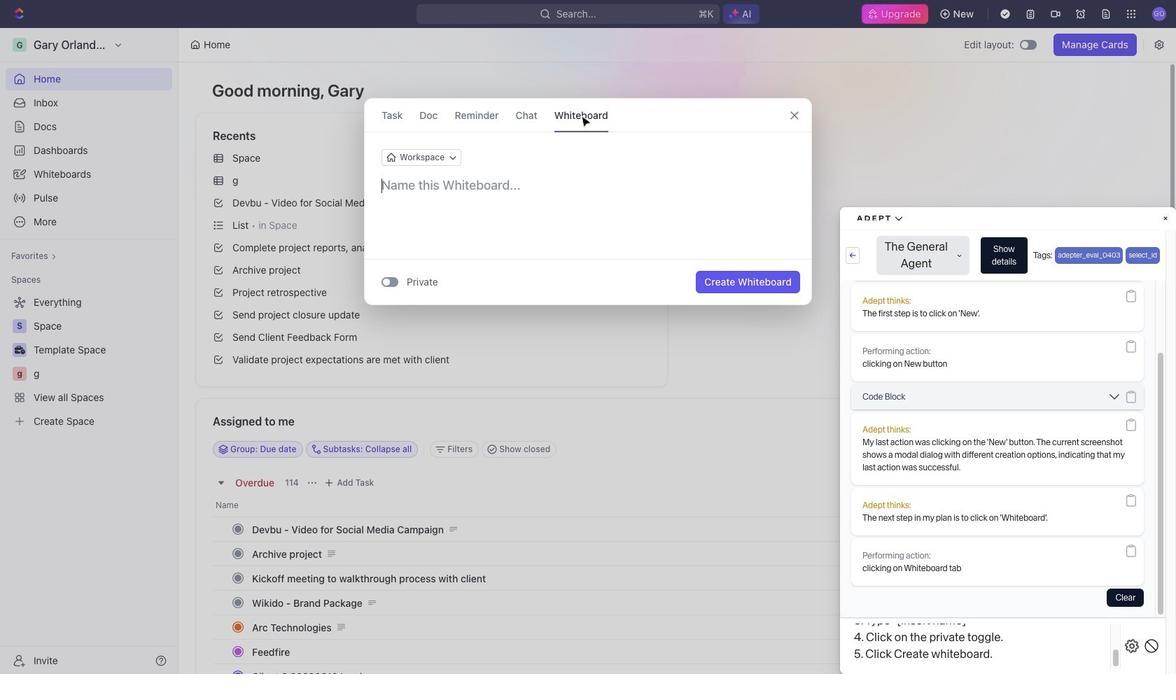 Task type: locate. For each thing, give the bounding box(es) containing it.
Name this Whiteboard... field
[[365, 177, 812, 194]]

sidebar navigation
[[0, 28, 179, 674]]

tree
[[6, 291, 172, 433]]

tree inside "sidebar" 'navigation'
[[6, 291, 172, 433]]

dialog
[[364, 98, 812, 305]]



Task type: vqa. For each thing, say whether or not it's contained in the screenshot.
DIALOG
yes



Task type: describe. For each thing, give the bounding box(es) containing it.
Search tasks... text field
[[939, 439, 1079, 460]]



